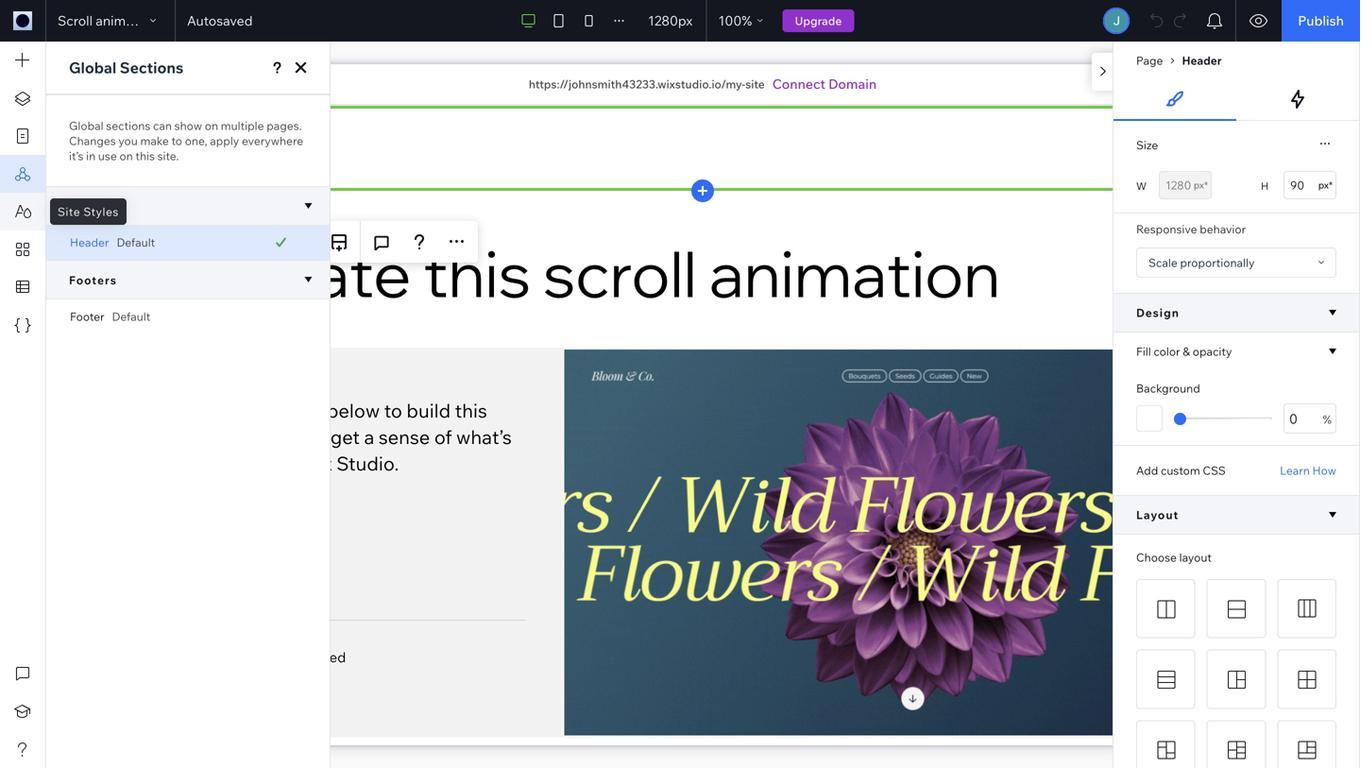 Task type: locate. For each thing, give the bounding box(es) containing it.
footers
[[69, 273, 117, 287]]

1 global from the top
[[69, 58, 116, 77]]

scale
[[1149, 256, 1178, 270]]

footer
[[70, 309, 104, 324]]

on down you
[[119, 149, 133, 163]]

2 global from the top
[[69, 119, 104, 133]]

layout
[[1180, 550, 1212, 565]]

proportionally
[[1181, 256, 1255, 270]]

size
[[1137, 138, 1159, 152]]

site
[[746, 77, 765, 91]]

footer default
[[70, 309, 151, 324]]

on up apply
[[205, 119, 218, 133]]

default right the footer
[[112, 309, 151, 324]]

how
[[1313, 464, 1337, 478]]

1 vertical spatial header
[[70, 235, 109, 249]]

everywhere
[[242, 134, 303, 148]]

1 horizontal spatial px*
[[1319, 179, 1333, 191]]

autosaved
[[187, 12, 253, 29]]

this
[[136, 149, 155, 163]]

site
[[58, 205, 80, 219]]

changes
[[69, 134, 116, 148]]

global
[[69, 58, 116, 77], [69, 119, 104, 133]]

publish
[[1299, 12, 1345, 29]]

0 vertical spatial default
[[117, 235, 155, 249]]

px* right h
[[1319, 179, 1333, 191]]

header
[[1183, 53, 1222, 68], [70, 235, 109, 249]]

global up 'changes'
[[69, 119, 104, 133]]

to
[[171, 134, 182, 148]]

global left sections
[[69, 58, 116, 77]]

default for footer default
[[112, 309, 151, 324]]

connect
[[773, 76, 826, 92]]

sections
[[106, 119, 150, 133]]

sections
[[120, 58, 184, 77]]

1 vertical spatial global
[[69, 119, 104, 133]]

0 horizontal spatial px*
[[1194, 179, 1209, 191]]

background
[[1137, 381, 1201, 395]]

on
[[205, 119, 218, 133], [119, 149, 133, 163]]

0 horizontal spatial header
[[70, 235, 109, 249]]

global sections can show on multiple pages. changes you make to one, apply everywhere it's in use on this site.
[[69, 119, 303, 163]]

w
[[1137, 180, 1147, 193]]

fill color & opacity
[[1137, 344, 1233, 359]]

use
[[98, 149, 117, 163]]

%
[[742, 12, 753, 29]]

px* up responsive behavior
[[1194, 179, 1209, 191]]

100 %
[[719, 12, 753, 29]]

learn
[[1281, 464, 1311, 478]]

1 px* from the left
[[1194, 179, 1209, 191]]

1280
[[648, 12, 678, 29]]

px* for w
[[1194, 179, 1209, 191]]

choose layout
[[1137, 550, 1212, 565]]

0 vertical spatial global
[[69, 58, 116, 77]]

px*
[[1194, 179, 1209, 191], [1319, 179, 1333, 191]]

global inside global sections can show on multiple pages. changes you make to one, apply everywhere it's in use on this site.
[[69, 119, 104, 133]]

header down site styles
[[70, 235, 109, 249]]

0 vertical spatial on
[[205, 119, 218, 133]]

1 vertical spatial default
[[112, 309, 151, 324]]

default
[[117, 235, 155, 249], [112, 309, 151, 324]]

avatar image
[[1106, 9, 1129, 32]]

header right the page
[[1183, 53, 1222, 68]]

global sections
[[69, 58, 184, 77]]

&
[[1183, 344, 1191, 359]]

2 px* from the left
[[1319, 179, 1333, 191]]

px
[[678, 12, 693, 29]]

layout
[[1137, 508, 1180, 522]]

0 horizontal spatial on
[[119, 149, 133, 163]]

scale proportionally
[[1149, 256, 1255, 270]]

0 vertical spatial header
[[1183, 53, 1222, 68]]

default down the styles
[[117, 235, 155, 249]]

color
[[1154, 344, 1181, 359]]

1 horizontal spatial header
[[1183, 53, 1222, 68]]

pages.
[[267, 119, 302, 133]]

None text field
[[1160, 171, 1212, 199], [1284, 171, 1337, 199], [1284, 404, 1337, 434], [1160, 171, 1212, 199], [1284, 171, 1337, 199], [1284, 404, 1337, 434]]

make
[[140, 134, 169, 148]]



Task type: vqa. For each thing, say whether or not it's contained in the screenshot.
Background at the right of the page
yes



Task type: describe. For each thing, give the bounding box(es) containing it.
one,
[[185, 134, 207, 148]]

show
[[175, 119, 202, 133]]

multiple
[[221, 119, 264, 133]]

global for global sections can show on multiple pages. changes you make to one, apply everywhere it's in use on this site.
[[69, 119, 104, 133]]

learn how
[[1281, 464, 1337, 478]]

page
[[1137, 53, 1164, 68]]

headers
[[69, 199, 121, 213]]

h
[[1262, 180, 1269, 193]]

https://johnsmith43233.wixstudio.io/my-site connect domain
[[529, 76, 877, 92]]

px* for h
[[1319, 179, 1333, 191]]

it's
[[69, 149, 84, 163]]

in
[[86, 149, 96, 163]]

add
[[1137, 464, 1159, 478]]

learn how link
[[1281, 463, 1337, 478]]

opacity
[[1193, 344, 1233, 359]]

publish button
[[1283, 0, 1361, 42]]

header default
[[70, 235, 155, 249]]

choose
[[1137, 550, 1177, 565]]

responsive
[[1137, 222, 1198, 236]]

site.
[[157, 149, 179, 163]]

connect domain button
[[773, 75, 877, 94]]

header for header default
[[70, 235, 109, 249]]

design
[[1137, 306, 1180, 320]]

global for global sections
[[69, 58, 116, 77]]

site styles
[[58, 205, 119, 219]]

domain
[[829, 76, 877, 92]]

1 vertical spatial on
[[119, 149, 133, 163]]

1 horizontal spatial on
[[205, 119, 218, 133]]

fill
[[1137, 344, 1152, 359]]

css
[[1203, 464, 1226, 478]]

responsive behavior
[[1137, 222, 1247, 236]]

custom
[[1161, 464, 1201, 478]]

apply
[[210, 134, 239, 148]]

1280 px
[[648, 12, 693, 29]]

behavior
[[1200, 222, 1247, 236]]

default for header default
[[117, 235, 155, 249]]

styles
[[83, 205, 119, 219]]

https://johnsmith43233.wixstudio.io/my-
[[529, 77, 746, 91]]

you
[[118, 134, 138, 148]]

header for header
[[1183, 53, 1222, 68]]

add custom css
[[1137, 464, 1226, 478]]

can
[[153, 119, 172, 133]]

100
[[719, 12, 742, 29]]



